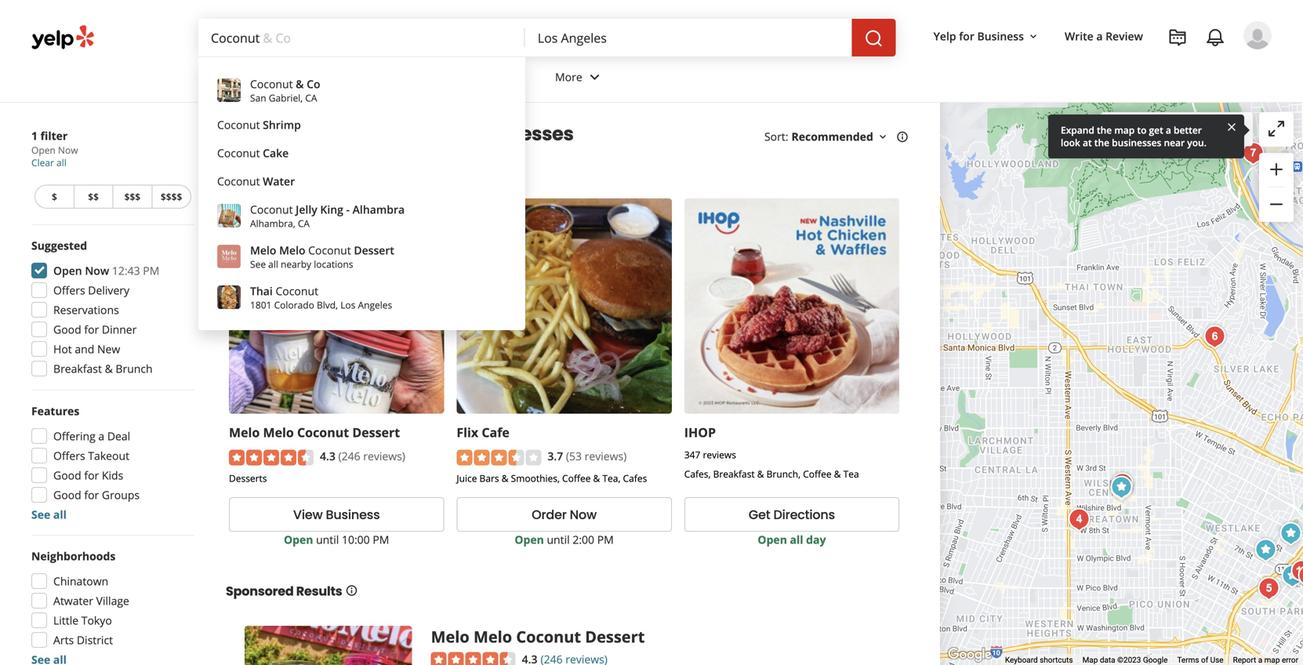 Task type: locate. For each thing, give the bounding box(es) containing it.
24 chevron down v2 image right more
[[586, 68, 605, 87]]

now for open
[[85, 263, 109, 278]]

keyboard shortcuts button
[[1005, 655, 1074, 665]]

map left 'error'
[[1265, 655, 1281, 665]]

report a map error
[[1234, 655, 1299, 665]]

good up see all button
[[53, 488, 81, 502]]

2 horizontal spatial now
[[570, 506, 597, 523]]

1 horizontal spatial melo melo coconut dessert link
[[431, 626, 645, 647]]

pm right 10:00
[[373, 532, 389, 547]]

angeles,
[[352, 121, 433, 147]]

for down offers takeout
[[84, 468, 99, 483]]

0 vertical spatial takeout
[[299, 158, 363, 180]]

now up offers delivery
[[85, 263, 109, 278]]

1 horizontal spatial breakfast
[[713, 467, 755, 480]]

offers takeout
[[53, 448, 129, 463]]

takeout up king
[[299, 158, 363, 180]]

morrison atwater village image
[[1238, 138, 1269, 169]]

restaurants link
[[196, 56, 305, 102]]

0 horizontal spatial takeout
[[88, 448, 129, 463]]

open down 1
[[31, 144, 56, 156]]

business left 16 chevron down v2 icon
[[978, 29, 1024, 44]]

coconut shrimp
[[217, 117, 301, 132]]

reviews) for order now
[[585, 449, 627, 463]]

all inside melo melo coconut dessert see all nearby locations
[[268, 258, 278, 271]]

0 vertical spatial offers
[[53, 283, 85, 298]]

&
[[296, 76, 304, 91], [105, 361, 113, 376], [758, 467, 764, 480], [834, 467, 841, 480], [502, 472, 509, 485], [593, 472, 600, 485]]

see inside melo melo coconut dessert see all nearby locations
[[250, 258, 266, 271]]

thai coconut 1801 colorado blvd, los angeles
[[250, 284, 392, 311]]

water
[[263, 174, 295, 189]]

map for moves
[[1184, 122, 1207, 137]]

1 horizontal spatial business
[[978, 29, 1024, 44]]

projects image
[[1169, 28, 1188, 47]]

review
[[1106, 29, 1144, 44]]

0 vertical spatial ca
[[305, 91, 317, 104]]

0 horizontal spatial now
[[58, 144, 78, 156]]

None field
[[211, 29, 513, 46], [538, 29, 840, 46], [211, 29, 513, 46]]

keyboard
[[1005, 655, 1038, 665]]

0 vertical spatial see
[[250, 258, 266, 271]]

tea,
[[603, 472, 621, 485]]

now inside group
[[85, 263, 109, 278]]

angeles
[[358, 298, 392, 311]]

& left tea
[[834, 467, 841, 480]]

for right yelp
[[959, 29, 975, 44]]

a right write
[[1097, 29, 1103, 44]]

zoom out image
[[1268, 195, 1286, 214]]

0 horizontal spatial reviews)
[[363, 449, 405, 463]]

& down new
[[105, 361, 113, 376]]

breakfast inside ihop 347 reviews cafes, breakfast & brunch, coffee & tea
[[713, 467, 755, 480]]

businesses inside expand the map to get a better look at the businesses near you.
[[1112, 136, 1162, 149]]

business categories element
[[196, 56, 1272, 102]]

report
[[1234, 655, 1257, 665]]

report a map error link
[[1234, 655, 1299, 665]]

order now link
[[457, 497, 672, 532]]

0 horizontal spatial until
[[316, 532, 339, 547]]

0 vertical spatial los
[[317, 121, 348, 147]]

1 horizontal spatial coffee
[[803, 467, 832, 480]]

melo melo coconut dessert link
[[229, 424, 400, 441], [431, 626, 645, 647]]

10:00
[[342, 532, 370, 547]]

1 vertical spatial now
[[85, 263, 109, 278]]

0 horizontal spatial melo melo coconut dessert link
[[229, 424, 400, 441]]

pm inside group
[[143, 263, 160, 278]]

browsing
[[226, 121, 314, 147]]

a right report
[[1259, 655, 1263, 665]]

0 horizontal spatial pm
[[143, 263, 160, 278]]

desserts
[[229, 472, 267, 485]]

1 vertical spatial breakfast
[[713, 467, 755, 480]]

reviews) up tea,
[[585, 449, 627, 463]]

1 vertical spatial dessert
[[352, 424, 400, 441]]

& inside coconut & co san gabriel, ca
[[296, 76, 304, 91]]

business
[[978, 29, 1024, 44], [326, 506, 380, 523]]

ca right gabriel,
[[305, 91, 317, 104]]

los inside thai coconut 1801 colorado blvd, los angeles
[[341, 298, 356, 311]]

0 horizontal spatial 4.3 star rating image
[[229, 450, 314, 465]]

business up 10:00
[[326, 506, 380, 523]]

ca
[[305, 91, 317, 104], [437, 121, 464, 147], [298, 217, 310, 230]]

0 horizontal spatial 24 chevron down v2 image
[[511, 68, 530, 87]]

1 horizontal spatial until
[[547, 532, 570, 547]]

offers down offering
[[53, 448, 85, 463]]

all inside 1 filter open now clear all
[[56, 156, 66, 169]]

2 reviews) from the left
[[585, 449, 627, 463]]

breakfast
[[53, 361, 102, 376], [713, 467, 755, 480]]

terms of use
[[1178, 655, 1224, 665]]

mateo r. image
[[1244, 21, 1272, 49]]

all inside group
[[53, 507, 67, 522]]

get
[[1150, 124, 1164, 136]]

16 info v2 image
[[346, 585, 358, 597]]

0 horizontal spatial see
[[31, 507, 50, 522]]

for inside button
[[959, 29, 975, 44]]

1 offers from the top
[[53, 283, 85, 298]]

options
[[366, 158, 427, 180]]

1 vertical spatial offers
[[53, 448, 85, 463]]

1 horizontal spatial reviews)
[[585, 449, 627, 463]]

map right as
[[1184, 122, 1207, 137]]

open down order
[[515, 532, 544, 547]]

good for reservations
[[53, 322, 81, 337]]

los
[[317, 121, 348, 147], [341, 298, 356, 311]]

see all button
[[31, 507, 67, 522]]

1 horizontal spatial see
[[250, 258, 266, 271]]

takeout
[[299, 158, 363, 180], [88, 448, 129, 463]]

(246
[[338, 449, 361, 463]]

2 horizontal spatial map
[[1265, 655, 1281, 665]]

group
[[1260, 153, 1294, 222], [27, 238, 195, 381], [27, 403, 195, 522], [27, 548, 195, 665]]

3 good from the top
[[53, 488, 81, 502]]

dinner
[[102, 322, 137, 337]]

1 vertical spatial melo melo coconut dessert link
[[431, 626, 645, 647]]

  text field
[[211, 29, 513, 46]]

347
[[685, 448, 701, 461]]

clear
[[31, 156, 54, 169]]

2 good from the top
[[53, 468, 81, 483]]

open down the view
[[284, 532, 313, 547]]

search
[[1133, 122, 1167, 137]]

view business
[[293, 506, 380, 523]]

a inside group
[[98, 429, 104, 444]]

1 horizontal spatial melo melo coconut dessert
[[431, 626, 645, 647]]

1 horizontal spatial map
[[1184, 122, 1207, 137]]

now down filter
[[58, 144, 78, 156]]

ca right alhambra,
[[298, 217, 310, 230]]

16 info v2 image
[[896, 130, 909, 143]]

map
[[1184, 122, 1207, 137], [1115, 124, 1135, 136], [1265, 655, 1281, 665]]

1 good from the top
[[53, 322, 81, 337]]

now up 2:00
[[570, 506, 597, 523]]

12:43
[[112, 263, 140, 278]]

24 chevron down v2 image inside "more" link
[[586, 68, 605, 87]]

1 horizontal spatial 4.3 star rating image
[[431, 652, 516, 665]]

locations
[[314, 258, 353, 271]]

for for business
[[959, 29, 975, 44]]

1 vertical spatial ca
[[437, 121, 464, 147]]

a right get
[[1166, 124, 1172, 136]]

0 vertical spatial now
[[58, 144, 78, 156]]

you.
[[1188, 136, 1207, 149]]

$
[[52, 190, 57, 203]]

get directions link
[[685, 497, 900, 532]]

1801
[[250, 298, 272, 311]]

coconut water
[[217, 174, 295, 189]]

1 horizontal spatial pm
[[373, 532, 389, 547]]

2 horizontal spatial pm
[[597, 532, 614, 547]]

Near text field
[[538, 29, 840, 46]]

coffee down (53
[[562, 472, 591, 485]]

a
[[1097, 29, 1103, 44], [1166, 124, 1172, 136], [98, 429, 104, 444], [1259, 655, 1263, 665]]

reviews) right (246 at the bottom
[[363, 449, 405, 463]]

0 horizontal spatial melo melo coconut dessert
[[229, 424, 400, 441]]

open down suggested
[[53, 263, 82, 278]]

terms
[[1178, 655, 1200, 665]]

deal
[[107, 429, 130, 444]]

1 horizontal spatial takeout
[[299, 158, 363, 180]]

$$
[[88, 190, 99, 203]]

24 chevron down v2 image left more
[[511, 68, 530, 87]]

brunch
[[116, 361, 153, 376]]

1 horizontal spatial businesses
[[1112, 136, 1162, 149]]

all left nearby
[[268, 258, 278, 271]]

breakfast down and
[[53, 361, 102, 376]]

a inside write a review link
[[1097, 29, 1103, 44]]

3.7 (53 reviews)
[[548, 449, 627, 463]]

ca right the angeles,
[[437, 121, 464, 147]]

pm right 2:00
[[597, 532, 614, 547]]

& left co
[[296, 76, 304, 91]]

until for order
[[547, 532, 570, 547]]

coffee inside ihop 347 reviews cafes, breakfast & brunch, coffee & tea
[[803, 467, 832, 480]]

open now 12:43 pm
[[53, 263, 160, 278]]

slurpin' ramen bar - los angeles image
[[1064, 504, 1095, 535]]

all down good for groups
[[53, 507, 67, 522]]

takeout inside group
[[88, 448, 129, 463]]

pm for order
[[597, 532, 614, 547]]

0 horizontal spatial map
[[1115, 124, 1135, 136]]

$$$
[[124, 190, 141, 203]]

$ button
[[35, 185, 74, 209]]

2:00
[[573, 532, 595, 547]]

1 24 chevron down v2 image from the left
[[511, 68, 530, 87]]

1 vertical spatial good
[[53, 468, 81, 483]]

good down offers takeout
[[53, 468, 81, 483]]

1 vertical spatial takeout
[[88, 448, 129, 463]]

as
[[1170, 122, 1182, 137]]

for for kids
[[84, 468, 99, 483]]

for for groups
[[84, 488, 99, 502]]

0 horizontal spatial business
[[326, 506, 380, 523]]

1 until from the left
[[316, 532, 339, 547]]

0 vertical spatial breakfast
[[53, 361, 102, 376]]

a for offering a deal
[[98, 429, 104, 444]]

until left 2:00
[[547, 532, 570, 547]]

see up neighborhoods
[[31, 507, 50, 522]]

until for view
[[316, 532, 339, 547]]

see up thai
[[250, 258, 266, 271]]

1 vertical spatial los
[[341, 298, 356, 311]]

open inside group
[[53, 263, 82, 278]]

1 vertical spatial 4.3 star rating image
[[431, 652, 516, 665]]

joey dtla image
[[1287, 556, 1304, 587]]

1 horizontal spatial 24 chevron down v2 image
[[586, 68, 605, 87]]

0 horizontal spatial coffee
[[562, 472, 591, 485]]

map inside expand the map to get a better look at the businesses near you.
[[1115, 124, 1135, 136]]

a for report a map error
[[1259, 655, 1263, 665]]

offers up reservations
[[53, 283, 85, 298]]

map data ©2023 google
[[1083, 655, 1168, 665]]

flix cafe image
[[1276, 518, 1304, 549]]

to
[[1138, 124, 1147, 136]]

$$ button
[[74, 185, 113, 209]]

until down view business
[[316, 532, 339, 547]]

2 vertical spatial ca
[[298, 217, 310, 230]]

24 chevron down v2 image
[[511, 68, 530, 87], [586, 68, 605, 87]]

0 horizontal spatial businesses
[[468, 121, 574, 147]]

reviews) for view business
[[363, 449, 405, 463]]

a left deal
[[98, 429, 104, 444]]

0 horizontal spatial breakfast
[[53, 361, 102, 376]]

map
[[1083, 655, 1098, 665]]

write a review
[[1065, 29, 1144, 44]]

good up hot
[[53, 322, 81, 337]]

reservations
[[53, 302, 119, 317]]

coconut inside 'coconut jelly king - alhambra alhambra, ca'
[[250, 202, 293, 217]]

melo melo coconut dessert image
[[1106, 472, 1138, 503]]

businesses
[[468, 121, 574, 147], [1112, 136, 1162, 149]]

3.7 star rating image
[[457, 450, 542, 465]]

los up featured takeout options at left top
[[317, 121, 348, 147]]

2 offers from the top
[[53, 448, 85, 463]]

takeout for featured
[[299, 158, 363, 180]]

coffee right brunch,
[[803, 467, 832, 480]]

None search field
[[198, 19, 899, 56]]

2 24 chevron down v2 image from the left
[[586, 68, 605, 87]]

delivery
[[88, 283, 129, 298]]

now inside 1 filter open now clear all
[[58, 144, 78, 156]]

more link
[[543, 56, 617, 102]]

4.3 star rating image
[[229, 450, 314, 465], [431, 652, 516, 665]]

melo
[[250, 243, 276, 258], [279, 243, 306, 258], [229, 424, 260, 441], [263, 424, 294, 441], [431, 626, 470, 647], [474, 626, 512, 647]]

flix
[[457, 424, 479, 441]]

more
[[555, 69, 583, 84]]

1 vertical spatial see
[[31, 507, 50, 522]]

pm right 12:43
[[143, 263, 160, 278]]

1 horizontal spatial now
[[85, 263, 109, 278]]

0 vertical spatial good
[[53, 322, 81, 337]]

hangari kalguksu image
[[1106, 473, 1138, 505]]

for up hot and new
[[84, 322, 99, 337]]

0 vertical spatial dessert
[[354, 243, 394, 258]]

fixins soul kitchen - los angeles image
[[1254, 573, 1285, 604]]

services
[[351, 69, 393, 84]]

melo melo coconut dessert
[[229, 424, 400, 441], [431, 626, 645, 647]]

map region
[[906, 0, 1304, 665]]

breakfast down reviews
[[713, 467, 755, 480]]

2 vertical spatial now
[[570, 506, 597, 523]]

clear all link
[[31, 156, 66, 169]]

for for dinner
[[84, 322, 99, 337]]

2 vertical spatial dessert
[[585, 626, 645, 647]]

for down good for kids
[[84, 488, 99, 502]]

user actions element
[[921, 20, 1294, 116]]

0 vertical spatial business
[[978, 29, 1024, 44]]

village
[[96, 593, 129, 608]]

restaurants
[[209, 69, 270, 84]]

map left to
[[1115, 124, 1135, 136]]

le sucre desserts image
[[1251, 535, 1282, 566]]

$$$ button
[[113, 185, 152, 209]]

all right clear on the top
[[56, 156, 66, 169]]

takeout up kids
[[88, 448, 129, 463]]

2 until from the left
[[547, 532, 570, 547]]

coffee
[[803, 467, 832, 480], [562, 472, 591, 485]]

los right blvd,
[[341, 298, 356, 311]]

featured takeout options
[[226, 158, 427, 180]]

kids
[[102, 468, 123, 483]]

2 vertical spatial good
[[53, 488, 81, 502]]

ihop
[[685, 424, 716, 441]]

1 reviews) from the left
[[363, 449, 405, 463]]

3.7
[[548, 449, 563, 463]]



Task type: vqa. For each thing, say whether or not it's contained in the screenshot.


Task type: describe. For each thing, give the bounding box(es) containing it.
juice bars & smoothies, coffee & tea, cafes
[[457, 472, 647, 485]]

order now
[[532, 506, 597, 523]]

0 vertical spatial melo melo coconut dessert link
[[229, 424, 400, 441]]

0 vertical spatial melo melo coconut dessert
[[229, 424, 400, 441]]

& inside group
[[105, 361, 113, 376]]

google image
[[944, 645, 996, 665]]

good for good for kids
[[53, 488, 81, 502]]

blvd,
[[317, 298, 338, 311]]

coconut & co san gabriel, ca
[[250, 76, 321, 104]]

now for order
[[570, 506, 597, 523]]

24 chevron down v2 image
[[273, 68, 292, 87]]

san
[[250, 91, 266, 104]]

google
[[1144, 655, 1168, 665]]

map for to
[[1115, 124, 1135, 136]]

and
[[75, 342, 94, 357]]

look
[[1061, 136, 1081, 149]]

breakfast inside group
[[53, 361, 102, 376]]

error
[[1282, 655, 1299, 665]]

search as map moves
[[1133, 122, 1244, 137]]

gabriel,
[[269, 91, 303, 104]]

of
[[1202, 655, 1209, 665]]

brunch,
[[767, 467, 801, 480]]

notifications image
[[1206, 28, 1225, 47]]

search image
[[865, 29, 884, 48]]

all left day
[[790, 532, 804, 547]]

4.3 (246 reviews)
[[320, 449, 405, 463]]

yelp for business button
[[928, 22, 1046, 50]]

king
[[320, 202, 343, 217]]

co
[[307, 76, 321, 91]]

0 vertical spatial 4.3 star rating image
[[229, 450, 314, 465]]

offers for offers takeout
[[53, 448, 85, 463]]

smoothies,
[[511, 472, 560, 485]]

cafes,
[[685, 467, 711, 480]]

& left tea,
[[593, 472, 600, 485]]

baekjeong - los angeles image
[[1107, 469, 1138, 500]]

group containing suggested
[[27, 238, 195, 381]]

expand map image
[[1268, 119, 1286, 138]]

open until 2:00 pm
[[515, 532, 614, 547]]

expand
[[1061, 124, 1095, 136]]

view
[[293, 506, 323, 523]]

district
[[77, 633, 113, 648]]

close image
[[1226, 120, 1239, 133]]

use
[[1211, 655, 1224, 665]]

pm for view
[[373, 532, 389, 547]]

little
[[53, 613, 79, 628]]

bars
[[480, 472, 499, 485]]

colorado
[[274, 298, 314, 311]]

hot and new
[[53, 342, 120, 357]]

day
[[806, 532, 826, 547]]

sponsored
[[226, 582, 294, 600]]

coconut inside thai coconut 1801 colorado blvd, los angeles
[[276, 284, 318, 298]]

ihop link
[[685, 424, 716, 441]]

16 chevron down v2 image
[[1028, 30, 1040, 43]]

view business link
[[229, 497, 444, 532]]

a inside expand the map to get a better look at the businesses near you.
[[1166, 124, 1172, 136]]

coconut cake
[[217, 146, 289, 160]]

keyboard shortcuts
[[1005, 655, 1074, 665]]

offers delivery
[[53, 283, 129, 298]]

see all
[[31, 507, 67, 522]]

melo melo coconut dessert see all nearby locations
[[250, 243, 394, 271]]

group containing features
[[27, 403, 195, 522]]

data
[[1100, 655, 1116, 665]]

offering
[[53, 429, 96, 444]]

1 vertical spatial business
[[326, 506, 380, 523]]

map for error
[[1265, 655, 1281, 665]]

filter
[[40, 128, 68, 143]]

©2023
[[1118, 655, 1142, 665]]

& right 'bars'
[[502, 472, 509, 485]]

coconut inside coconut & co san gabriel, ca
[[250, 76, 293, 91]]

flix cafe link
[[457, 424, 510, 441]]

see inside group
[[31, 507, 50, 522]]

a for write a review
[[1097, 29, 1103, 44]]

open until 10:00 pm
[[284, 532, 389, 547]]

expand the map to get a better look at the businesses near you.
[[1061, 124, 1207, 149]]

at
[[1083, 136, 1092, 149]]

get
[[749, 506, 771, 523]]

& left brunch,
[[758, 467, 764, 480]]

yelp for business
[[934, 29, 1024, 44]]

yelp
[[934, 29, 957, 44]]

ca inside 'coconut jelly king - alhambra alhambra, ca'
[[298, 217, 310, 230]]

arts district
[[53, 633, 113, 648]]

none field near
[[538, 29, 840, 46]]

takeout for offers
[[88, 448, 129, 463]]

flix cafe
[[457, 424, 510, 441]]

open down get
[[758, 532, 787, 547]]

atwater village
[[53, 593, 129, 608]]

cafes
[[623, 472, 647, 485]]

group containing neighborhoods
[[27, 548, 195, 665]]

pine & crane image
[[1200, 321, 1231, 353]]

neighborhoods
[[31, 549, 116, 564]]

offers for offers delivery
[[53, 283, 85, 298]]

directions
[[774, 506, 835, 523]]

expand the map to get a better look at the businesses near you. tooltip
[[1049, 115, 1245, 158]]

alhambra,
[[250, 217, 295, 230]]

chinatown
[[53, 574, 108, 589]]

bottega louie image
[[1294, 560, 1304, 592]]

open for until 10:00 pm
[[284, 532, 313, 547]]

business inside button
[[978, 29, 1024, 44]]

groups
[[102, 488, 140, 502]]

$$$$
[[161, 190, 182, 203]]

zoom in image
[[1268, 160, 1286, 179]]

shrimp
[[263, 117, 301, 132]]

open for 12:43 pm
[[53, 263, 82, 278]]

ca inside coconut & co san gabriel, ca
[[305, 91, 317, 104]]

Find text field
[[211, 29, 513, 46]]

good for kids
[[53, 468, 123, 483]]

coconut inside melo melo coconut dessert see all nearby locations
[[308, 243, 351, 258]]

browsing los angeles, ca businesses
[[226, 121, 574, 147]]

ihop image
[[1277, 560, 1304, 592]]

1 vertical spatial melo melo coconut dessert
[[431, 626, 645, 647]]

moves
[[1210, 122, 1244, 137]]

alhambra
[[353, 202, 405, 217]]

featured
[[226, 158, 296, 180]]

open inside 1 filter open now clear all
[[31, 144, 56, 156]]

open for until 2:00 pm
[[515, 532, 544, 547]]

1
[[31, 128, 38, 143]]

good for groups
[[53, 488, 140, 502]]

atwater
[[53, 593, 93, 608]]

ihop 347 reviews cafes, breakfast & brunch, coffee & tea
[[685, 424, 859, 480]]

cake
[[263, 146, 289, 160]]

breakfast & brunch
[[53, 361, 153, 376]]

open all day
[[758, 532, 826, 547]]

dessert inside melo melo coconut dessert see all nearby locations
[[354, 243, 394, 258]]

terms of use link
[[1178, 655, 1224, 665]]



